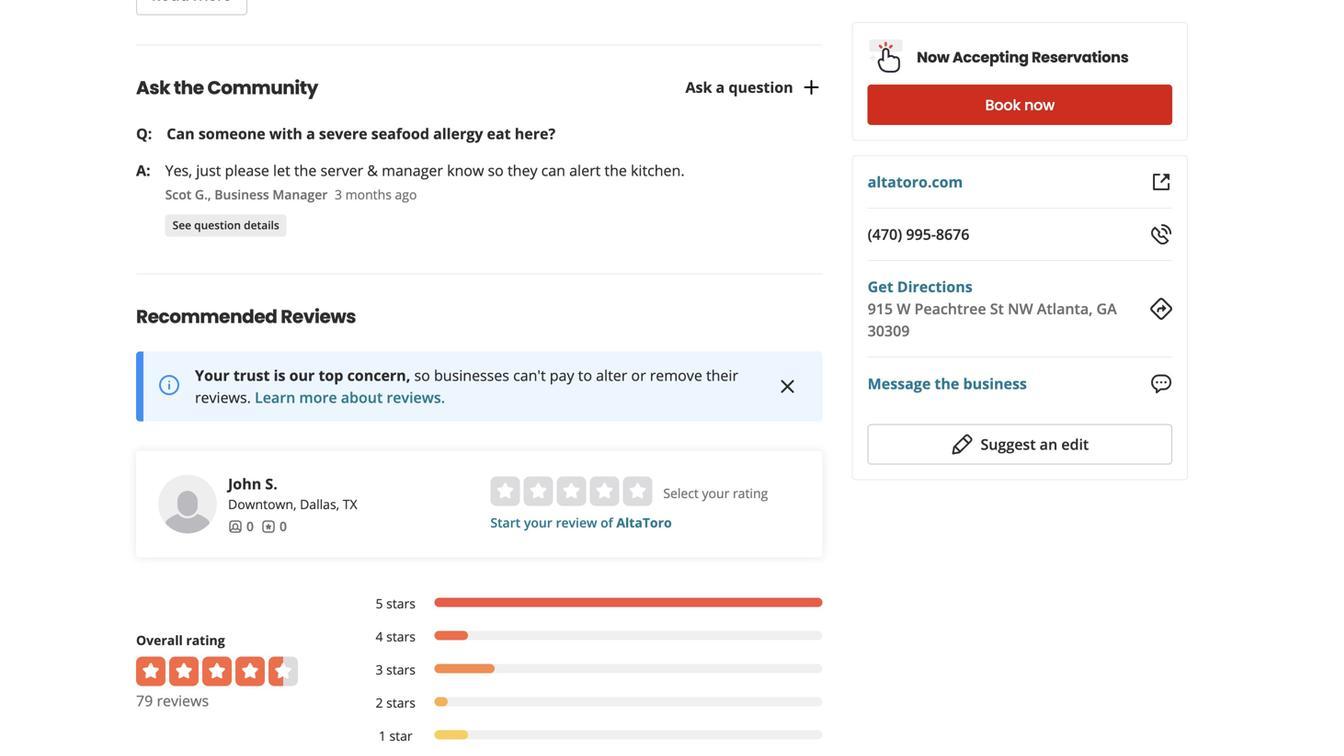 Task type: vqa. For each thing, say whether or not it's contained in the screenshot.
just
yes



Task type: locate. For each thing, give the bounding box(es) containing it.
stars for 3 stars
[[387, 662, 416, 679]]

0 horizontal spatial ask
[[136, 75, 170, 101]]

the
[[174, 75, 204, 101], [294, 161, 317, 181], [605, 161, 627, 181], [935, 374, 960, 394]]

3 stars from the top
[[387, 662, 416, 679]]

filter reviews by 3 stars rating element
[[357, 661, 823, 680]]

eat
[[487, 124, 511, 144]]

the inside button
[[935, 374, 960, 394]]

stars inside "element"
[[387, 662, 416, 679]]

4
[[376, 629, 383, 646]]

2 stars
[[376, 695, 416, 712]]

stars right 5
[[387, 595, 416, 613]]

1 horizontal spatial so
[[488, 161, 504, 181]]

stars right 4
[[387, 629, 416, 646]]

16 friends v2 image
[[228, 520, 243, 535]]

so inside yes, just please let the server & manager know so they can alert the kitchen. scot g., business manager 3 months ago
[[488, 161, 504, 181]]

rating element
[[491, 477, 653, 507]]

your right "start"
[[524, 515, 553, 532]]

0 horizontal spatial rating
[[186, 632, 225, 650]]

0 for friends element
[[247, 518, 254, 536]]

1 0 from the left
[[247, 518, 254, 536]]

0 horizontal spatial reviews.
[[195, 388, 251, 408]]

(no rating) image
[[491, 477, 653, 507]]

overall
[[136, 632, 183, 650]]

1 horizontal spatial 3
[[376, 662, 383, 679]]

0 horizontal spatial your
[[524, 515, 553, 532]]

0 horizontal spatial 3
[[335, 186, 342, 204]]

4 stars
[[376, 629, 416, 646]]

ask for ask a question
[[686, 77, 712, 97]]

(470)
[[868, 224, 903, 244]]

0 vertical spatial your
[[702, 485, 730, 503]]

1 stars from the top
[[387, 595, 416, 613]]

0 for reviews element
[[280, 518, 287, 536]]

message the business
[[868, 374, 1028, 394]]

1 horizontal spatial 0
[[280, 518, 287, 536]]

john s. link
[[228, 474, 278, 494]]

altatoro.com link
[[868, 172, 964, 192]]

1 horizontal spatial rating
[[733, 485, 768, 503]]

details
[[244, 218, 279, 233]]

allergy
[[433, 124, 483, 144]]

ask for ask the community
[[136, 75, 170, 101]]

a left 24 add v2 image
[[716, 77, 725, 97]]

stars up 2 stars on the bottom of the page
[[387, 662, 416, 679]]

0 vertical spatial so
[[488, 161, 504, 181]]

altatoro
[[617, 515, 672, 532]]

yes,
[[165, 161, 192, 181]]

suggest an edit button
[[868, 425, 1173, 465]]

0 horizontal spatial so
[[414, 366, 430, 386]]

can't
[[513, 366, 546, 386]]

1 vertical spatial rating
[[186, 632, 225, 650]]

0 inside friends element
[[247, 518, 254, 536]]

w
[[897, 299, 911, 319]]

your for start
[[524, 515, 553, 532]]

1 star
[[379, 728, 413, 745]]

None radio
[[491, 477, 520, 507], [524, 477, 553, 507], [557, 477, 586, 507], [491, 477, 520, 507], [524, 477, 553, 507], [557, 477, 586, 507]]

tx
[[343, 496, 357, 514]]

4 stars from the top
[[387, 695, 416, 712]]

get directions link
[[868, 277, 973, 297]]

0 inside reviews element
[[280, 518, 287, 536]]

downtown,
[[228, 496, 297, 514]]

john s. downtown, dallas, tx
[[228, 474, 357, 514]]

reviews. inside so businesses can't pay to alter or remove their reviews.
[[195, 388, 251, 408]]

rating
[[733, 485, 768, 503], [186, 632, 225, 650]]

book now
[[986, 95, 1055, 115]]

reviews. down your
[[195, 388, 251, 408]]

alert
[[570, 161, 601, 181]]

0 horizontal spatial 0
[[247, 518, 254, 536]]

3 stars
[[376, 662, 416, 679]]

1 vertical spatial question
[[194, 218, 241, 233]]

g.,
[[195, 186, 211, 204]]

1 horizontal spatial ask
[[686, 77, 712, 97]]

1 vertical spatial 3
[[376, 662, 383, 679]]

ga
[[1097, 299, 1118, 319]]

rating up 4.5 star rating image
[[186, 632, 225, 650]]

0 horizontal spatial question
[[194, 218, 241, 233]]

24 directions v2 image
[[1151, 298, 1173, 320]]

with
[[269, 124, 303, 144]]

3 up '2'
[[376, 662, 383, 679]]

stars for 5 stars
[[387, 595, 416, 613]]

0 right 16 friends v2 icon
[[247, 518, 254, 536]]

stars for 2 stars
[[387, 695, 416, 712]]

1 horizontal spatial reviews.
[[387, 388, 445, 408]]

1 horizontal spatial your
[[702, 485, 730, 503]]

question down g.,
[[194, 218, 241, 233]]

reviews
[[157, 692, 209, 711]]

0 right the 16 review v2 image
[[280, 518, 287, 536]]

a right with
[[306, 124, 315, 144]]

rating right the select
[[733, 485, 768, 503]]

see
[[173, 218, 191, 233]]

so left the 'they'
[[488, 161, 504, 181]]

1 reviews. from the left
[[195, 388, 251, 408]]

2 0 from the left
[[280, 518, 287, 536]]

so
[[488, 161, 504, 181], [414, 366, 430, 386]]

ask a question
[[686, 77, 794, 97]]

16 review v2 image
[[261, 520, 276, 535]]

reviews.
[[195, 388, 251, 408], [387, 388, 445, 408]]

2 stars from the top
[[387, 629, 416, 646]]

ask a question link
[[686, 76, 823, 98]]

a:
[[136, 161, 151, 181]]

the right let
[[294, 161, 317, 181]]

0 vertical spatial question
[[729, 77, 794, 97]]

1 horizontal spatial a
[[716, 77, 725, 97]]

more
[[299, 388, 337, 408]]

3 down the server
[[335, 186, 342, 204]]

1 vertical spatial a
[[306, 124, 315, 144]]

reviews. down 'concern,'
[[387, 388, 445, 408]]

the right 'message'
[[935, 374, 960, 394]]

now
[[917, 47, 950, 68]]

1 horizontal spatial question
[[729, 77, 794, 97]]

3
[[335, 186, 342, 204], [376, 662, 383, 679]]

None radio
[[590, 477, 620, 507], [623, 477, 653, 507], [590, 477, 620, 507], [623, 477, 653, 507]]

0 vertical spatial 3
[[335, 186, 342, 204]]

24 pencil v2 image
[[952, 434, 974, 456]]

5 stars
[[376, 595, 416, 613]]

1 vertical spatial your
[[524, 515, 553, 532]]

of
[[601, 515, 613, 532]]

0 vertical spatial a
[[716, 77, 725, 97]]

ask the community
[[136, 75, 318, 101]]

nw
[[1008, 299, 1034, 319]]

so inside so businesses can't pay to alter or remove their reviews.
[[414, 366, 430, 386]]

3 inside yes, just please let the server & manager know so they can alert the kitchen. scot g., business manager 3 months ago
[[335, 186, 342, 204]]

ask
[[136, 75, 170, 101], [686, 77, 712, 97]]

stars right '2'
[[387, 695, 416, 712]]

business
[[964, 374, 1028, 394]]

your right the select
[[702, 485, 730, 503]]

79 reviews
[[136, 692, 209, 711]]

edit
[[1062, 435, 1090, 455]]

stars
[[387, 595, 416, 613], [387, 629, 416, 646], [387, 662, 416, 679], [387, 695, 416, 712]]

your for select
[[702, 485, 730, 503]]

(470) 995-8676
[[868, 224, 970, 244]]

so right 'concern,'
[[414, 366, 430, 386]]

1 vertical spatial so
[[414, 366, 430, 386]]

question left 24 add v2 image
[[729, 77, 794, 97]]



Task type: describe. For each thing, give the bounding box(es) containing it.
4.5 star rating image
[[136, 658, 298, 687]]

kitchen.
[[631, 161, 685, 181]]

manager
[[273, 186, 328, 204]]

severe
[[319, 124, 368, 144]]

just
[[196, 161, 221, 181]]

to
[[578, 366, 593, 386]]

24 info v2 image
[[158, 375, 180, 397]]

see question details link
[[165, 215, 287, 237]]

ask the community element
[[107, 45, 853, 237]]

an
[[1040, 435, 1058, 455]]

star
[[390, 728, 413, 745]]

get directions 915 w peachtree st nw atlanta, ga 30309
[[868, 277, 1118, 341]]

suggest an edit
[[981, 435, 1090, 455]]

altatoro.com
[[868, 172, 964, 192]]

please
[[225, 161, 269, 181]]

know
[[447, 161, 484, 181]]

2 reviews. from the left
[[387, 388, 445, 408]]

can someone with a severe seafood allergy eat here?
[[167, 124, 556, 144]]

manager
[[382, 161, 443, 181]]

24 phone v2 image
[[1151, 224, 1173, 246]]

8676
[[937, 224, 970, 244]]

book
[[986, 95, 1021, 115]]

trust
[[234, 366, 270, 386]]

a inside ask a question link
[[716, 77, 725, 97]]

reviews
[[281, 304, 356, 330]]

peachtree
[[915, 299, 987, 319]]

so businesses can't pay to alter or remove their reviews.
[[195, 366, 739, 408]]

stars for 4 stars
[[387, 629, 416, 646]]

reservations
[[1032, 47, 1129, 68]]

recommended reviews element
[[77, 274, 882, 750]]

your
[[195, 366, 230, 386]]

0 vertical spatial rating
[[733, 485, 768, 503]]

the up can
[[174, 75, 204, 101]]

can
[[167, 124, 195, 144]]

start
[[491, 515, 521, 532]]

learn more about reviews. link
[[255, 388, 445, 408]]

close image
[[777, 376, 799, 398]]

they
[[508, 161, 538, 181]]

5
[[376, 595, 383, 613]]

dallas,
[[300, 496, 340, 514]]

your trust is our top concern,
[[195, 366, 411, 386]]

reviews element
[[261, 518, 287, 536]]

or
[[632, 366, 646, 386]]

info alert
[[136, 352, 823, 422]]

st
[[991, 299, 1005, 319]]

message the business button
[[868, 373, 1028, 395]]

concern,
[[347, 366, 411, 386]]

995-
[[907, 224, 937, 244]]

filter reviews by 1 star rating element
[[357, 728, 823, 746]]

can
[[542, 161, 566, 181]]

alter
[[596, 366, 628, 386]]

24 add v2 image
[[801, 76, 823, 98]]

recommended
[[136, 304, 277, 330]]

&
[[367, 161, 378, 181]]

is
[[274, 366, 286, 386]]

see question details
[[173, 218, 279, 233]]

businesses
[[434, 366, 510, 386]]

server
[[321, 161, 364, 181]]

scot
[[165, 186, 192, 204]]

0 horizontal spatial a
[[306, 124, 315, 144]]

ago
[[395, 186, 417, 204]]

months
[[346, 186, 392, 204]]

2
[[376, 695, 383, 712]]

recommended reviews
[[136, 304, 356, 330]]

now
[[1025, 95, 1055, 115]]

the right alert
[[605, 161, 627, 181]]

photo of john s. image
[[158, 475, 217, 534]]

let
[[273, 161, 290, 181]]

915
[[868, 299, 893, 319]]

learn
[[255, 388, 296, 408]]

atlanta,
[[1038, 299, 1093, 319]]

start your review of altatoro
[[491, 515, 672, 532]]

seafood
[[371, 124, 430, 144]]

suggest
[[981, 435, 1036, 455]]

select
[[664, 485, 699, 503]]

community
[[207, 75, 318, 101]]

get
[[868, 277, 894, 297]]

s.
[[265, 474, 278, 494]]

their
[[707, 366, 739, 386]]

filter reviews by 5 stars rating element
[[357, 595, 823, 613]]

24 message v2 image
[[1151, 373, 1173, 395]]

filter reviews by 2 stars rating element
[[357, 694, 823, 713]]

remove
[[650, 366, 703, 386]]

overall rating
[[136, 632, 225, 650]]

about
[[341, 388, 383, 408]]

review
[[556, 515, 598, 532]]

learn more about reviews.
[[255, 388, 445, 408]]

here?
[[515, 124, 556, 144]]

30309
[[868, 321, 910, 341]]

q:
[[136, 124, 152, 144]]

3 inside "element"
[[376, 662, 383, 679]]

pay
[[550, 366, 575, 386]]

24 external link v2 image
[[1151, 171, 1173, 193]]

top
[[319, 366, 344, 386]]

our
[[289, 366, 315, 386]]

friends element
[[228, 518, 254, 536]]

filter reviews by 4 stars rating element
[[357, 628, 823, 647]]

directions
[[898, 277, 973, 297]]

1
[[379, 728, 386, 745]]

business
[[215, 186, 269, 204]]



